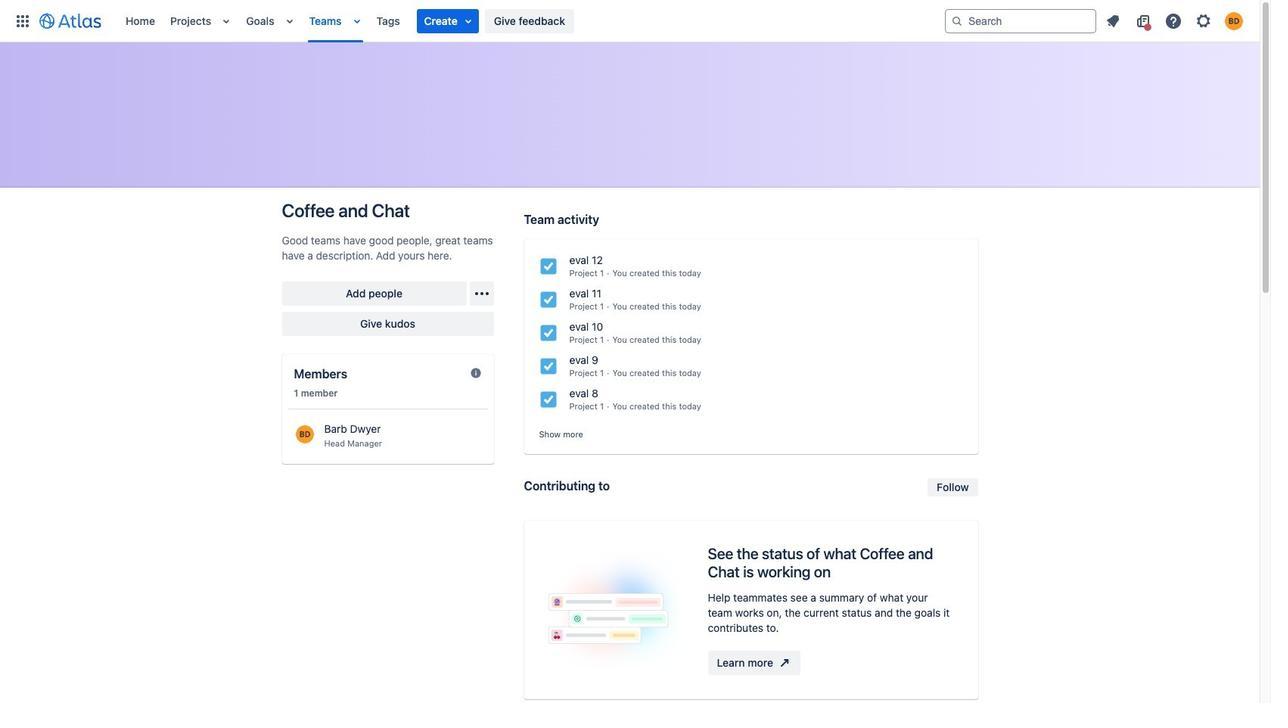 Task type: locate. For each thing, give the bounding box(es) containing it.
switch to... image
[[14, 12, 32, 30]]

you must be invited or approved by a member to join this team. image
[[470, 367, 482, 379]]

search image
[[952, 15, 964, 27]]

help image
[[1165, 12, 1183, 30]]

account image
[[1226, 12, 1244, 30]]

banner
[[0, 0, 1261, 42]]

top element
[[9, 0, 946, 42]]

list
[[118, 0, 946, 42], [1100, 9, 1251, 33]]

None search field
[[946, 9, 1097, 33]]

list item
[[417, 9, 479, 33]]

0 horizontal spatial list
[[118, 0, 946, 42]]

notifications image
[[1105, 12, 1123, 30]]

actions image
[[473, 285, 491, 303]]



Task type: describe. For each thing, give the bounding box(es) containing it.
more information about this user image
[[296, 425, 314, 443]]

settings image
[[1195, 12, 1214, 30]]

1 horizontal spatial list
[[1100, 9, 1251, 33]]

Search field
[[946, 9, 1097, 33]]

list item inside top element
[[417, 9, 479, 33]]



Task type: vqa. For each thing, say whether or not it's contained in the screenshot.
right list
yes



